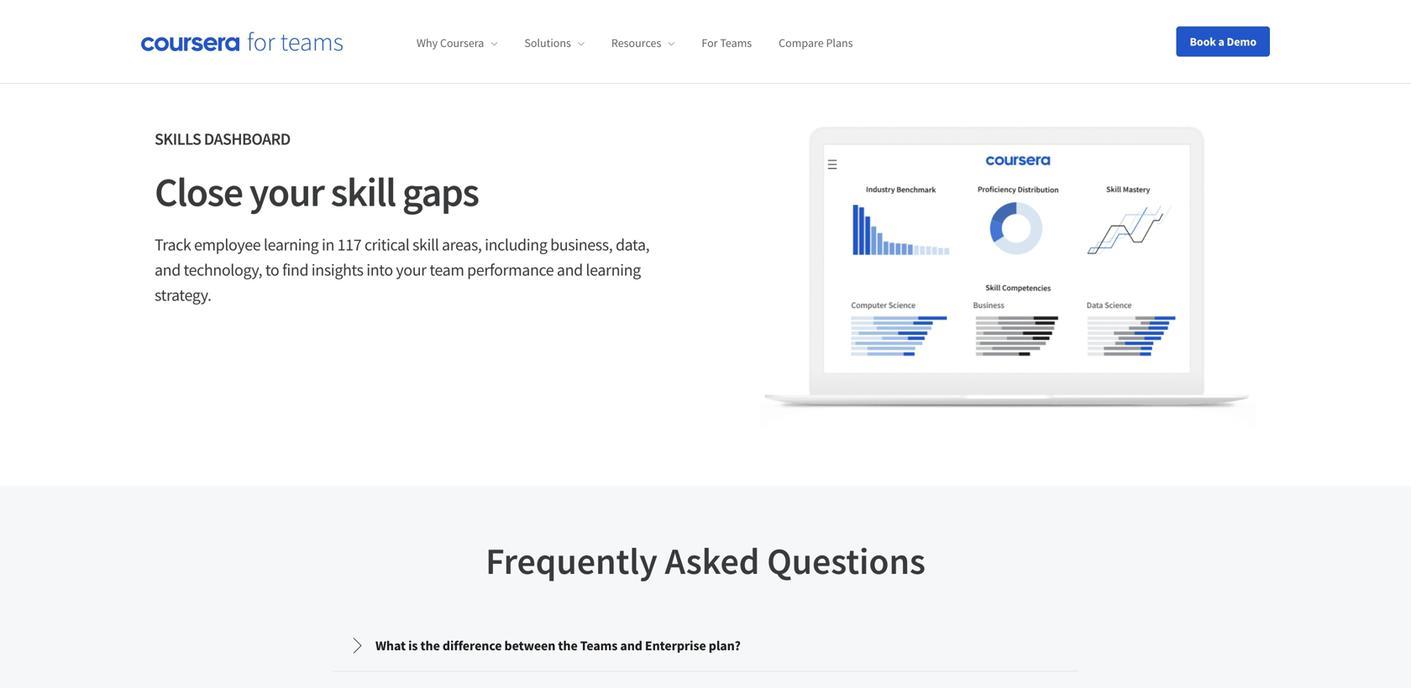 Task type: locate. For each thing, give the bounding box(es) containing it.
1 horizontal spatial the
[[558, 638, 578, 655]]

book a demo
[[1190, 34, 1257, 49]]

the
[[420, 638, 440, 655], [558, 638, 578, 655]]

frequently asked questions
[[486, 538, 926, 585]]

including
[[485, 234, 547, 255]]

performance
[[467, 259, 554, 280]]

0 horizontal spatial and
[[155, 259, 181, 280]]

and left enterprise
[[620, 638, 642, 655]]

gaps
[[402, 167, 478, 217]]

learning
[[264, 234, 319, 255], [586, 259, 641, 280]]

and down business,
[[557, 259, 583, 280]]

your
[[249, 167, 324, 217], [396, 259, 426, 280]]

employee
[[194, 234, 261, 255]]

1 vertical spatial skill
[[412, 234, 439, 255]]

into
[[366, 259, 393, 280]]

117
[[337, 234, 361, 255]]

learning up "find"
[[264, 234, 319, 255]]

skill
[[331, 167, 395, 217], [412, 234, 439, 255]]

skills dashboard 2 image
[[759, 126, 1257, 432]]

critical
[[364, 234, 409, 255]]

teams right between
[[580, 638, 618, 655]]

teams right for at the top
[[720, 35, 752, 51]]

your right into
[[396, 259, 426, 280]]

resources link
[[611, 35, 675, 51]]

1 vertical spatial teams
[[580, 638, 618, 655]]

1 vertical spatial your
[[396, 259, 426, 280]]

skill up 117
[[331, 167, 395, 217]]

the right between
[[558, 638, 578, 655]]

1 horizontal spatial teams
[[720, 35, 752, 51]]

0 vertical spatial your
[[249, 167, 324, 217]]

why coursera link
[[417, 35, 498, 51]]

1 horizontal spatial skill
[[412, 234, 439, 255]]

0 horizontal spatial learning
[[264, 234, 319, 255]]

and down the track
[[155, 259, 181, 280]]

1 the from the left
[[420, 638, 440, 655]]

coursera for teams image
[[141, 32, 343, 51]]

0 vertical spatial skill
[[331, 167, 395, 217]]

for teams
[[702, 35, 752, 51]]

2 the from the left
[[558, 638, 578, 655]]

0 horizontal spatial the
[[420, 638, 440, 655]]

learning down data,
[[586, 259, 641, 280]]

the right is
[[420, 638, 440, 655]]

coursera
[[440, 35, 484, 51]]

skills
[[155, 128, 201, 149]]

and
[[155, 259, 181, 280], [557, 259, 583, 280], [620, 638, 642, 655]]

what is the difference between the teams and enterprise plan? button
[[335, 623, 1076, 670]]

plan?
[[709, 638, 741, 655]]

plans
[[826, 35, 853, 51]]

your down dashboard on the left top
[[249, 167, 324, 217]]

1 vertical spatial learning
[[586, 259, 641, 280]]

compare
[[779, 35, 824, 51]]

teams inside dropdown button
[[580, 638, 618, 655]]

track
[[155, 234, 191, 255]]

1 horizontal spatial your
[[396, 259, 426, 280]]

demo
[[1227, 34, 1257, 49]]

technology,
[[184, 259, 262, 280]]

skill up team at the top of the page
[[412, 234, 439, 255]]

0 horizontal spatial teams
[[580, 638, 618, 655]]

0 vertical spatial learning
[[264, 234, 319, 255]]

0 horizontal spatial skill
[[331, 167, 395, 217]]

teams
[[720, 35, 752, 51], [580, 638, 618, 655]]

2 horizontal spatial and
[[620, 638, 642, 655]]

areas,
[[442, 234, 482, 255]]



Task type: vqa. For each thing, say whether or not it's contained in the screenshot.
the left And
yes



Task type: describe. For each thing, give the bounding box(es) containing it.
skill inside track employee learning in 117 critical skill areas, including business, data, and technology, to find insights into your team performance and learning strategy.
[[412, 234, 439, 255]]

book
[[1190, 34, 1216, 49]]

a
[[1218, 34, 1224, 49]]

asked
[[665, 538, 760, 585]]

strategy.
[[155, 285, 211, 306]]

in
[[322, 234, 334, 255]]

why coursera
[[417, 35, 484, 51]]

for teams link
[[702, 35, 752, 51]]

for
[[702, 35, 718, 51]]

1 horizontal spatial and
[[557, 259, 583, 280]]

what
[[375, 638, 406, 655]]

team
[[429, 259, 464, 280]]

is
[[408, 638, 418, 655]]

find
[[282, 259, 308, 280]]

skills dashboard
[[155, 128, 290, 149]]

to
[[265, 259, 279, 280]]

questions
[[767, 538, 926, 585]]

solutions link
[[524, 35, 585, 51]]

your inside track employee learning in 117 critical skill areas, including business, data, and technology, to find insights into your team performance and learning strategy.
[[396, 259, 426, 280]]

1 horizontal spatial learning
[[586, 259, 641, 280]]

track employee learning in 117 critical skill areas, including business, data, and technology, to find insights into your team performance and learning strategy.
[[155, 234, 649, 306]]

what is the difference between the teams and enterprise plan?
[[375, 638, 741, 655]]

0 horizontal spatial your
[[249, 167, 324, 217]]

book a demo button
[[1176, 26, 1270, 57]]

frequently
[[486, 538, 658, 585]]

difference
[[443, 638, 502, 655]]

compare plans
[[779, 35, 853, 51]]

between
[[504, 638, 555, 655]]

close
[[155, 167, 242, 217]]

why
[[417, 35, 438, 51]]

0 vertical spatial teams
[[720, 35, 752, 51]]

data,
[[616, 234, 649, 255]]

dashboard
[[204, 128, 290, 149]]

compare plans link
[[779, 35, 853, 51]]

and inside what is the difference between the teams and enterprise plan? dropdown button
[[620, 638, 642, 655]]

insights
[[311, 259, 363, 280]]

close your skill gaps
[[155, 167, 478, 217]]

resources
[[611, 35, 661, 51]]

solutions
[[524, 35, 571, 51]]

business,
[[550, 234, 613, 255]]

enterprise
[[645, 638, 706, 655]]



